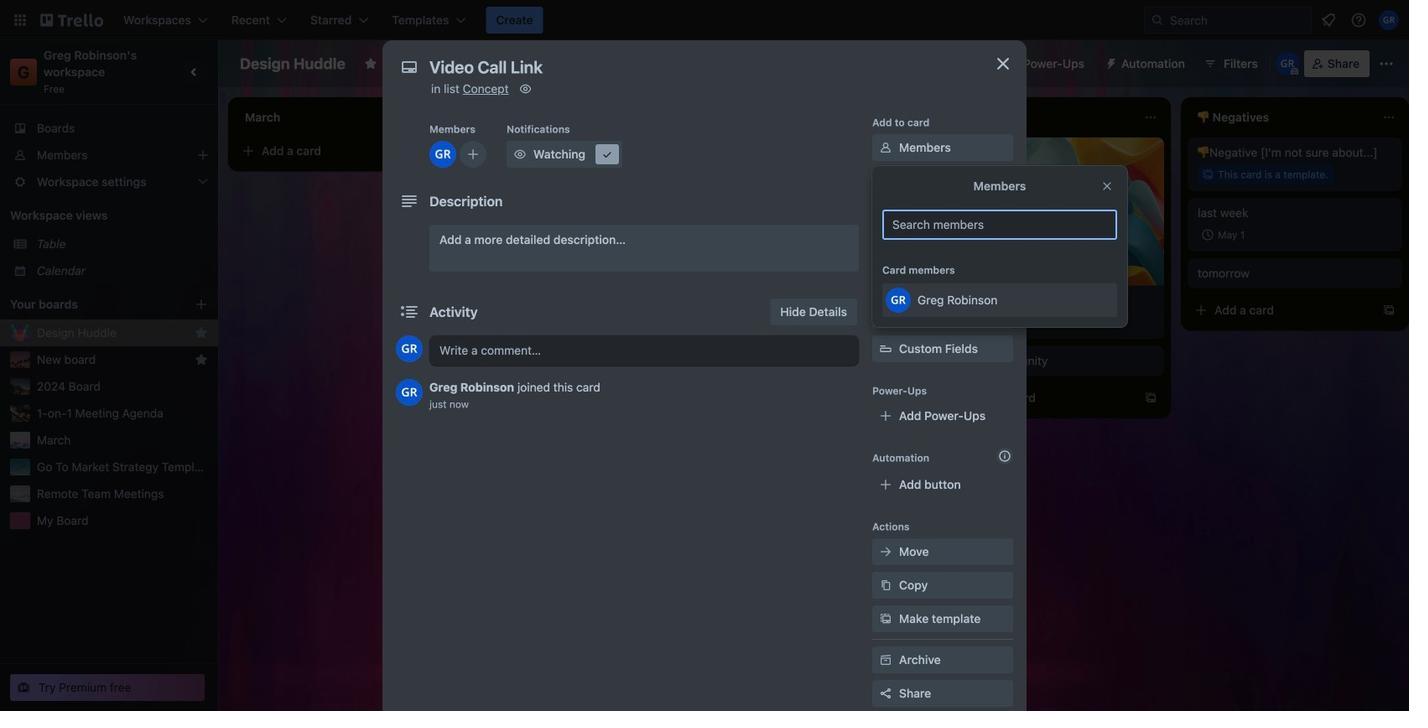 Task type: describe. For each thing, give the bounding box(es) containing it.
0 notifications image
[[1319, 10, 1339, 30]]

search image
[[1151, 13, 1164, 27]]

1 horizontal spatial create from template… image
[[1382, 304, 1396, 317]]

primary element
[[0, 0, 1409, 40]]

0 vertical spatial greg robinson (gregrobinson96) image
[[886, 288, 911, 313]]

2 horizontal spatial create from template… image
[[1144, 391, 1158, 405]]

labels image
[[877, 173, 894, 190]]

Board name text field
[[232, 50, 354, 77]]

1 vertical spatial create from template… image
[[668, 354, 681, 367]]

show menu image
[[1378, 55, 1395, 72]]

1 vertical spatial greg robinson (gregrobinson96) image
[[396, 336, 423, 362]]

2 vertical spatial greg robinson (gregrobinson96) image
[[396, 379, 423, 406]]

0 horizontal spatial create from template… image
[[429, 144, 443, 158]]

Search members text field
[[882, 210, 1117, 240]]



Task type: locate. For each thing, give the bounding box(es) containing it.
Write a comment text field
[[429, 336, 859, 366]]

starred icon image
[[195, 326, 208, 340], [195, 353, 208, 367]]

add members to card image
[[466, 146, 480, 163]]

close dialog image
[[993, 54, 1013, 74]]

greg robinson (gregrobinson96) image
[[1379, 10, 1399, 30], [1276, 52, 1299, 75], [429, 141, 456, 168], [661, 242, 681, 262]]

create from template… image
[[906, 294, 919, 307], [668, 354, 681, 367], [1144, 391, 1158, 405]]

2 vertical spatial create from template… image
[[1144, 391, 1158, 405]]

0 vertical spatial create from template… image
[[429, 144, 443, 158]]

Search field
[[1164, 8, 1311, 32]]

sm image
[[877, 139, 894, 156], [512, 146, 528, 163], [599, 146, 616, 163], [877, 577, 894, 594]]

your boards with 8 items element
[[10, 294, 169, 315]]

greg robinson (gregrobinson96) image
[[886, 288, 911, 313], [396, 336, 423, 362], [396, 379, 423, 406]]

board image
[[541, 56, 555, 70]]

star or unstar board image
[[364, 57, 377, 70]]

None checkbox
[[1198, 225, 1250, 245], [507, 312, 564, 332], [1198, 225, 1250, 245], [507, 312, 564, 332]]

open information menu image
[[1350, 12, 1367, 29]]

1 vertical spatial starred icon image
[[195, 353, 208, 367]]

add board image
[[195, 298, 208, 311]]

0 horizontal spatial create from template… image
[[668, 354, 681, 367]]

0 vertical spatial create from template… image
[[906, 294, 919, 307]]

1 vertical spatial create from template… image
[[1382, 304, 1396, 317]]

2 starred icon image from the top
[[195, 353, 208, 367]]

create from template… image
[[429, 144, 443, 158], [1382, 304, 1396, 317]]

0 vertical spatial starred icon image
[[195, 326, 208, 340]]

sm image
[[1098, 50, 1121, 74], [517, 81, 534, 97], [877, 307, 894, 324], [877, 544, 894, 560], [877, 611, 894, 627], [877, 652, 894, 669]]

None text field
[[421, 52, 975, 82]]

1 horizontal spatial create from template… image
[[906, 294, 919, 307]]

1 starred icon image from the top
[[195, 326, 208, 340]]



Task type: vqa. For each thing, say whether or not it's contained in the screenshot.
Labels image
yes



